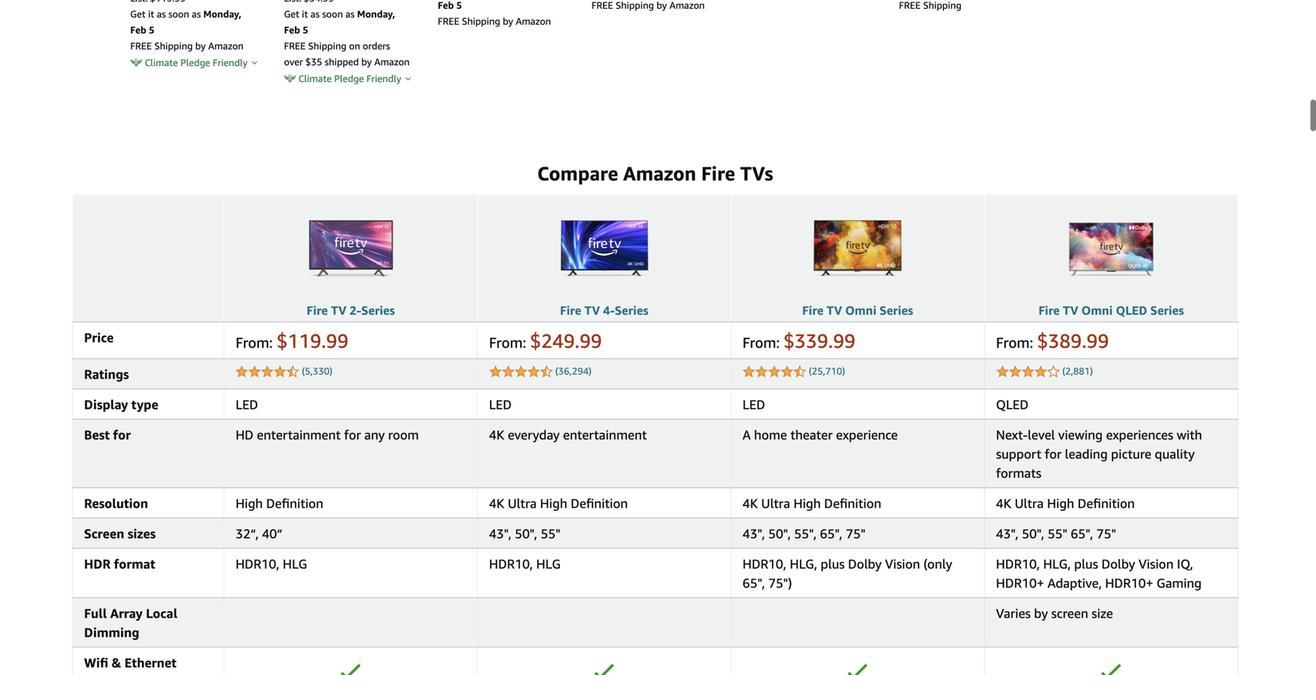 Task type: describe. For each thing, give the bounding box(es) containing it.
experiences
[[1107, 427, 1174, 442]]

tvs
[[741, 162, 774, 185]]

climate pledge friendly button for by
[[130, 54, 258, 68]]

4k left the everyday
[[489, 427, 505, 442]]

(36,294)
[[556, 365, 592, 377]]

shipping for climate pledge friendly button corresponding to on
[[308, 40, 347, 51]]

dimming
[[84, 625, 139, 640]]

1 4k ultra high definition from the left
[[489, 496, 628, 511]]

next-
[[997, 427, 1029, 442]]

best for
[[84, 427, 131, 442]]

series for fire tv 2-series
[[362, 303, 395, 318]]

screen
[[1052, 606, 1089, 621]]

wifi & ethernet connectivity
[[84, 655, 177, 675]]

get it as soon as for on
[[284, 8, 357, 19]]

fire for fire tv 2-series
[[307, 303, 328, 318]]

fire tv 2-series image
[[303, 200, 399, 296]]

ratings
[[84, 367, 129, 382]]

hlg, for adaptive,
[[1044, 556, 1072, 571]]

1 as from the left
[[157, 8, 166, 19]]

tv for fire tv 2-series
[[331, 303, 347, 318]]

0 vertical spatial qled
[[1117, 303, 1148, 318]]

4k up 43", 50", 55"
[[489, 496, 505, 511]]

format
[[114, 556, 155, 571]]

a
[[743, 427, 751, 442]]

sizes
[[128, 526, 156, 541]]

2-
[[350, 303, 362, 318]]

2 horizontal spatial free
[[438, 15, 460, 27]]

amazon inside free shipping on orders over $35 shipped by amazon
[[375, 56, 410, 67]]

3 as from the left
[[311, 8, 320, 19]]

2 ultra from the left
[[762, 496, 791, 511]]

omni for series
[[846, 303, 877, 318]]

picture
[[1112, 446, 1152, 461]]

75" for 43", 50", 55" 65", 75"
[[1097, 526, 1117, 541]]

compare
[[538, 162, 619, 185]]

43", for 43", 50", 55", 65", 75"
[[743, 526, 766, 541]]

1 check mark image from the left
[[341, 664, 361, 675]]

level
[[1029, 427, 1056, 442]]

2 check mark image from the left
[[1102, 664, 1122, 675]]

1 hdr10, from the left
[[236, 556, 280, 571]]

4-
[[603, 303, 615, 318]]

from: for $339.99
[[743, 334, 780, 351]]

4 definition from the left
[[1078, 496, 1136, 511]]

$35
[[306, 56, 322, 67]]

room
[[388, 427, 419, 442]]

2 as from the left
[[192, 8, 201, 19]]

5 for free shipping on orders over $35 shipped by amazon
[[303, 24, 308, 35]]

1 horizontal spatial for
[[344, 427, 361, 442]]

experience
[[837, 427, 898, 442]]

a home theater experience
[[743, 427, 898, 442]]

4 series from the left
[[1151, 303, 1185, 318]]

32", 40"
[[236, 526, 283, 541]]

theater
[[791, 427, 833, 442]]

from: for $249.99
[[489, 334, 527, 351]]

formats
[[997, 465, 1042, 481]]

get it as soon as for by
[[130, 8, 204, 19]]

fire for fire tv 4-series
[[560, 303, 582, 318]]

ethernet
[[125, 655, 177, 670]]

monday, feb 5 for on
[[284, 8, 395, 35]]

fire tv 2-series link
[[307, 303, 395, 318]]

local
[[146, 606, 178, 621]]

plus for adaptive,
[[1075, 556, 1099, 571]]

fire tv omni qled series link
[[1039, 303, 1185, 318]]

32",
[[236, 526, 259, 541]]

(25,710) link
[[809, 365, 846, 377]]

fire tv 2-series
[[307, 303, 395, 318]]

(5,330)
[[302, 365, 333, 377]]

array
[[110, 606, 143, 621]]

varies by screen size
[[997, 606, 1114, 621]]

climate pledge friendly for on
[[296, 73, 402, 84]]

from: for $389.99
[[997, 334, 1034, 351]]

3 ultra from the left
[[1015, 496, 1044, 511]]

by inside free shipping on orders over $35 shipped by amazon
[[362, 56, 372, 67]]

any
[[365, 427, 385, 442]]

from: $339.99
[[743, 329, 856, 352]]

connectivity
[[84, 674, 160, 675]]

$389.99
[[1038, 329, 1110, 352]]

wifi
[[84, 655, 108, 670]]

1 ultra from the left
[[508, 496, 537, 511]]

hdr10, hlg, plus dolby vision iq, hdr10+ adaptive, hdr10+ gaming
[[997, 556, 1203, 591]]

on
[[349, 40, 360, 51]]

get for free shipping by amazon
[[130, 8, 146, 19]]

hdr10, inside "hdr10, hlg, plus dolby vision iq, hdr10+ adaptive, hdr10+ gaming"
[[997, 556, 1041, 571]]

popover image for free shipping by amazon
[[252, 60, 258, 64]]

size
[[1092, 606, 1114, 621]]

fire tv 4-series link
[[560, 303, 649, 318]]

dolby for 75")
[[849, 556, 882, 571]]

monday, for amazon
[[204, 8, 242, 19]]

resolution
[[84, 496, 148, 511]]

65", for 55"
[[1071, 526, 1094, 541]]

for inside next-level viewing experiences with support for leading picture quality formats
[[1045, 446, 1062, 461]]

full
[[84, 606, 107, 621]]

support
[[997, 446, 1042, 461]]

hdr
[[84, 556, 111, 571]]

free for climate pledge friendly button associated with by
[[130, 40, 152, 51]]

(only
[[924, 556, 953, 571]]

fire tv omni series
[[803, 303, 914, 318]]

4 as from the left
[[346, 8, 355, 19]]

5 for free shipping by amazon
[[149, 24, 155, 35]]

43", 50", 55" 65", 75"
[[997, 526, 1117, 541]]

75" for 43", 50", 55", 65", 75"
[[846, 526, 866, 541]]

screen sizes
[[84, 526, 156, 541]]

gaming
[[1157, 575, 1203, 591]]

iq,
[[1178, 556, 1194, 571]]

free shipping on orders over $35 shipped by amazon
[[284, 40, 410, 67]]

display type
[[84, 397, 158, 412]]

climate pledge friendly for by
[[142, 57, 248, 68]]

(36,294) link
[[556, 365, 592, 377]]

2 entertainment from the left
[[563, 427, 647, 442]]

75")
[[769, 575, 793, 591]]

2 definition from the left
[[571, 496, 628, 511]]

55" for 43", 50", 55" 65", 75"
[[1048, 526, 1068, 541]]

4k down formats
[[997, 496, 1012, 511]]

hd entertainment for any room
[[236, 427, 419, 442]]

next-level viewing experiences with support for leading picture quality formats
[[997, 427, 1203, 481]]

0 horizontal spatial free shipping by amazon
[[130, 40, 244, 51]]

quality
[[1156, 446, 1196, 461]]

shipped
[[325, 56, 359, 67]]

vision for iq,
[[1139, 556, 1174, 571]]

friendly for amazon
[[213, 57, 248, 68]]

monday, for orders
[[357, 8, 395, 19]]

43", for 43", 50", 55" 65", 75"
[[997, 526, 1019, 541]]

hdr10, inside hdr10, hlg, plus dolby vision (only 65", 75")
[[743, 556, 787, 571]]

feb for free shipping on orders over $35 shipped by amazon
[[284, 24, 300, 35]]

(25,710)
[[809, 365, 846, 377]]

pledge for by
[[181, 57, 210, 68]]

climate for free shipping by amazon
[[145, 57, 178, 68]]

from: $249.99
[[489, 329, 602, 352]]

2 4k ultra high definition from the left
[[743, 496, 882, 511]]

friendly for orders
[[367, 73, 402, 84]]

&
[[112, 655, 121, 670]]

fire left tvs
[[702, 162, 736, 185]]

tv for fire tv omni series
[[827, 303, 843, 318]]

$249.99
[[530, 329, 602, 352]]



Task type: locate. For each thing, give the bounding box(es) containing it.
0 horizontal spatial check mark image
[[341, 664, 361, 675]]

1 tv from the left
[[331, 303, 347, 318]]

omni for qled
[[1082, 303, 1113, 318]]

1 hlg from the left
[[283, 556, 307, 571]]

2 50", from the left
[[769, 526, 791, 541]]

1 horizontal spatial 55"
[[1048, 526, 1068, 541]]

hdr10,
[[236, 556, 280, 571], [489, 556, 533, 571], [743, 556, 787, 571], [997, 556, 1041, 571]]

orders
[[363, 40, 390, 51]]

hdr10, down 43", 50", 55" 65", 75"
[[997, 556, 1041, 571]]

tv up $339.99 on the right
[[827, 303, 843, 318]]

1 horizontal spatial dolby
[[1102, 556, 1136, 571]]

0 horizontal spatial climate
[[145, 57, 178, 68]]

2 75" from the left
[[1097, 526, 1117, 541]]

0 horizontal spatial feb
[[130, 24, 146, 35]]

qled down fire tv omni qled series image
[[1117, 303, 1148, 318]]

65", for 55",
[[821, 526, 843, 541]]

amazon
[[516, 15, 551, 27], [208, 40, 244, 51], [375, 56, 410, 67], [624, 162, 697, 185]]

hdr10+ up varies
[[997, 575, 1045, 591]]

for left any
[[344, 427, 361, 442]]

1 horizontal spatial it
[[302, 8, 308, 19]]

from: for $119.99
[[236, 334, 273, 351]]

(2,881)
[[1063, 365, 1094, 377]]

2 high from the left
[[540, 496, 568, 511]]

1 vertical spatial popover image
[[406, 76, 411, 80]]

from: inside the 'from: $389.99'
[[997, 334, 1034, 351]]

from: $389.99
[[997, 329, 1110, 352]]

0 horizontal spatial free
[[130, 40, 152, 51]]

climate for free shipping on orders over $35 shipped by amazon
[[299, 73, 332, 84]]

2 hdr10+ from the left
[[1106, 575, 1154, 591]]

43", 50", 55", 65", 75"
[[743, 526, 866, 541]]

1 plus from the left
[[821, 556, 845, 571]]

from: inside from: $249.99
[[489, 334, 527, 351]]

climate pledge friendly
[[142, 57, 248, 68], [296, 73, 402, 84]]

1 vertical spatial free shipping by amazon
[[130, 40, 244, 51]]

high definition
[[236, 496, 324, 511]]

led up the everyday
[[489, 397, 512, 412]]

1 43", from the left
[[489, 526, 512, 541]]

for right best on the bottom
[[113, 427, 131, 442]]

compare amazon fire tvs
[[538, 162, 774, 185]]

2 plus from the left
[[1075, 556, 1099, 571]]

1 horizontal spatial hlg
[[537, 556, 561, 571]]

definition up 40"
[[266, 496, 324, 511]]

1 horizontal spatial 4k ultra high definition
[[743, 496, 882, 511]]

home
[[755, 427, 788, 442]]

fire tv 4-series image
[[557, 200, 652, 296]]

qled up next- at the bottom right of page
[[997, 397, 1029, 412]]

varies
[[997, 606, 1031, 621]]

list
[[104, 0, 1207, 86]]

3 43", from the left
[[997, 526, 1019, 541]]

soon
[[168, 8, 189, 19], [322, 8, 343, 19]]

2 horizontal spatial for
[[1045, 446, 1062, 461]]

ultra up "43", 50", 55", 65", 75""
[[762, 496, 791, 511]]

leading
[[1066, 446, 1108, 461]]

4k ultra high definition up 55",
[[743, 496, 882, 511]]

43",
[[489, 526, 512, 541], [743, 526, 766, 541], [997, 526, 1019, 541]]

1 hdr10, hlg from the left
[[236, 556, 307, 571]]

0 horizontal spatial shipping
[[154, 40, 193, 51]]

4 hdr10, from the left
[[997, 556, 1041, 571]]

0 horizontal spatial 4k ultra high definition
[[489, 496, 628, 511]]

soon for on
[[322, 8, 343, 19]]

entertainment right hd
[[257, 427, 341, 442]]

series
[[362, 303, 395, 318], [615, 303, 649, 318], [880, 303, 914, 318], [1151, 303, 1185, 318]]

1 vision from the left
[[886, 556, 921, 571]]

65", up "hdr10, hlg, plus dolby vision iq, hdr10+ adaptive, hdr10+ gaming"
[[1071, 526, 1094, 541]]

plus
[[821, 556, 845, 571], [1075, 556, 1099, 571]]

0 horizontal spatial 55"
[[541, 526, 561, 541]]

popover image
[[252, 60, 258, 64], [406, 76, 411, 80]]

hlg down the high definition
[[283, 556, 307, 571]]

50",
[[515, 526, 538, 541], [769, 526, 791, 541], [1023, 526, 1045, 541]]

check mark image
[[341, 664, 361, 675], [1102, 664, 1122, 675]]

tv for fire tv omni qled series
[[1064, 303, 1079, 318]]

0 horizontal spatial soon
[[168, 8, 189, 19]]

0 horizontal spatial for
[[113, 427, 131, 442]]

vision inside hdr10, hlg, plus dolby vision (only 65", 75")
[[886, 556, 921, 571]]

2 horizontal spatial led
[[743, 397, 766, 412]]

high up 43", 50", 55" 65", 75"
[[1048, 496, 1075, 511]]

omni up $389.99
[[1082, 303, 1113, 318]]

series for fire tv 4-series
[[615, 303, 649, 318]]

65", inside hdr10, hlg, plus dolby vision (only 65", 75")
[[743, 575, 766, 591]]

2 hdr10, hlg from the left
[[489, 556, 561, 571]]

4k ultra high definition up 43", 50", 55" 65", 75"
[[997, 496, 1136, 511]]

led
[[236, 397, 258, 412], [489, 397, 512, 412], [743, 397, 766, 412]]

0 horizontal spatial hdr10+
[[997, 575, 1045, 591]]

popover image for free shipping on orders over $35 shipped by amazon
[[406, 76, 411, 80]]

1 horizontal spatial 65",
[[821, 526, 843, 541]]

0 vertical spatial climate pledge friendly image
[[130, 56, 142, 68]]

1 horizontal spatial free
[[284, 40, 306, 51]]

1 led from the left
[[236, 397, 258, 412]]

it
[[148, 8, 154, 19], [302, 8, 308, 19]]

climate pledge friendly button for on
[[284, 70, 411, 84]]

0 vertical spatial climate
[[145, 57, 178, 68]]

43", 50", 55"
[[489, 526, 561, 541]]

get it as soon as
[[130, 8, 204, 19], [284, 8, 357, 19]]

0 horizontal spatial pledge
[[181, 57, 210, 68]]

3 led from the left
[[743, 397, 766, 412]]

dolby inside hdr10, hlg, plus dolby vision (only 65", 75")
[[849, 556, 882, 571]]

1 horizontal spatial popover image
[[406, 76, 411, 80]]

1 from: from the left
[[236, 334, 273, 351]]

tv for fire tv 4-series
[[585, 303, 600, 318]]

0 horizontal spatial dolby
[[849, 556, 882, 571]]

40"
[[262, 526, 283, 541]]

0 horizontal spatial omni
[[846, 303, 877, 318]]

definition
[[266, 496, 324, 511], [571, 496, 628, 511], [825, 496, 882, 511], [1078, 496, 1136, 511]]

tv
[[331, 303, 347, 318], [585, 303, 600, 318], [827, 303, 843, 318], [1064, 303, 1079, 318]]

from: inside from: $339.99
[[743, 334, 780, 351]]

ultra up 43", 50", 55"
[[508, 496, 537, 511]]

monday, feb 5
[[130, 8, 242, 35], [284, 8, 395, 35]]

hlg, for 75")
[[790, 556, 818, 571]]

screen
[[84, 526, 124, 541]]

dolby inside "hdr10, hlg, plus dolby vision iq, hdr10+ adaptive, hdr10+ gaming"
[[1102, 556, 1136, 571]]

3 50", from the left
[[1023, 526, 1045, 541]]

0 horizontal spatial monday,
[[204, 8, 242, 19]]

1 horizontal spatial 5
[[303, 24, 308, 35]]

ultra down formats
[[1015, 496, 1044, 511]]

dolby up adaptive, at the bottom of the page
[[1102, 556, 1136, 571]]

50", for 43", 50", 55" 65", 75"
[[1023, 526, 1045, 541]]

4 from: from the left
[[997, 334, 1034, 351]]

0 horizontal spatial hlg
[[283, 556, 307, 571]]

1 horizontal spatial hlg,
[[1044, 556, 1072, 571]]

get for free shipping on orders over $35 shipped by amazon
[[284, 8, 300, 19]]

0 horizontal spatial get it as soon as
[[130, 8, 204, 19]]

plus down "43", 50", 55", 65", 75""
[[821, 556, 845, 571]]

0 horizontal spatial check mark image
[[595, 664, 615, 675]]

fire for fire tv omni series
[[803, 303, 824, 318]]

shipping for climate pledge friendly button associated with by
[[154, 40, 193, 51]]

1 horizontal spatial check mark image
[[1102, 664, 1122, 675]]

dolby
[[849, 556, 882, 571], [1102, 556, 1136, 571]]

high up 55",
[[794, 496, 821, 511]]

1 check mark image from the left
[[595, 664, 615, 675]]

fire up $249.99
[[560, 303, 582, 318]]

climate pledge friendly button
[[130, 54, 258, 68], [284, 70, 411, 84]]

fire tv omni series image
[[811, 200, 906, 296]]

over
[[284, 56, 303, 67]]

2 series from the left
[[615, 303, 649, 318]]

2 from: from the left
[[489, 334, 527, 351]]

1 monday, feb 5 from the left
[[130, 8, 242, 35]]

hlg down 43", 50", 55"
[[537, 556, 561, 571]]

0 horizontal spatial popover image
[[252, 60, 258, 64]]

1 vertical spatial climate pledge friendly
[[296, 73, 402, 84]]

1 50", from the left
[[515, 526, 538, 541]]

1 definition from the left
[[266, 496, 324, 511]]

1 horizontal spatial soon
[[322, 8, 343, 19]]

check mark image
[[595, 664, 615, 675], [848, 664, 869, 675]]

from:
[[236, 334, 273, 351], [489, 334, 527, 351], [743, 334, 780, 351], [997, 334, 1034, 351]]

price
[[84, 330, 114, 345]]

led up hd
[[236, 397, 258, 412]]

tv up $389.99
[[1064, 303, 1079, 318]]

definition down 4k everyday entertainment
[[571, 496, 628, 511]]

fire tv omni series link
[[803, 303, 914, 318]]

0 horizontal spatial led
[[236, 397, 258, 412]]

1 it from the left
[[148, 8, 154, 19]]

0 vertical spatial free shipping by amazon
[[438, 15, 551, 27]]

pledge
[[181, 57, 210, 68], [334, 73, 364, 84]]

1 55" from the left
[[541, 526, 561, 541]]

hdr10+
[[997, 575, 1045, 591], [1106, 575, 1154, 591]]

from: left $249.99
[[489, 334, 527, 351]]

display
[[84, 397, 128, 412]]

1 horizontal spatial friendly
[[367, 73, 402, 84]]

0 horizontal spatial it
[[148, 8, 154, 19]]

full array local dimming
[[84, 606, 178, 640]]

$339.99
[[784, 329, 856, 352]]

55",
[[795, 526, 817, 541]]

1 high from the left
[[236, 496, 263, 511]]

3 tv from the left
[[827, 303, 843, 318]]

1 horizontal spatial pledge
[[334, 73, 364, 84]]

1 horizontal spatial plus
[[1075, 556, 1099, 571]]

3 series from the left
[[880, 303, 914, 318]]

1 horizontal spatial omni
[[1082, 303, 1113, 318]]

0 horizontal spatial entertainment
[[257, 427, 341, 442]]

3 definition from the left
[[825, 496, 882, 511]]

4 high from the left
[[1048, 496, 1075, 511]]

2 hdr10, from the left
[[489, 556, 533, 571]]

2 hlg from the left
[[537, 556, 561, 571]]

from: inside from: $119.99
[[236, 334, 273, 351]]

75" up hdr10, hlg, plus dolby vision (only 65", 75")
[[846, 526, 866, 541]]

1 vertical spatial climate pledge friendly image
[[284, 72, 296, 84]]

led up "a"
[[743, 397, 766, 412]]

hdr format
[[84, 556, 155, 571]]

4k everyday entertainment
[[489, 427, 647, 442]]

everyday
[[508, 427, 560, 442]]

fire tv 4-series
[[560, 303, 649, 318]]

feb for free shipping by amazon
[[130, 24, 146, 35]]

50", for 43", 50", 55", 65", 75"
[[769, 526, 791, 541]]

75" up "hdr10, hlg, plus dolby vision iq, hdr10+ adaptive, hdr10+ gaming"
[[1097, 526, 1117, 541]]

3 high from the left
[[794, 496, 821, 511]]

1 5 from the left
[[149, 24, 155, 35]]

from: $119.99
[[236, 329, 349, 352]]

1 vertical spatial friendly
[[367, 73, 402, 84]]

0 vertical spatial pledge
[[181, 57, 210, 68]]

hdr10+ up "size" in the bottom right of the page
[[1106, 575, 1154, 591]]

dolby down "43", 50", 55", 65", 75""
[[849, 556, 882, 571]]

1 vertical spatial pledge
[[334, 73, 364, 84]]

1 horizontal spatial climate pledge friendly button
[[284, 70, 411, 84]]

1 soon from the left
[[168, 8, 189, 19]]

free inside free shipping on orders over $35 shipped by amazon
[[284, 40, 306, 51]]

65", left 75")
[[743, 575, 766, 591]]

2 monday, feb 5 from the left
[[284, 8, 395, 35]]

0 horizontal spatial get
[[130, 8, 146, 19]]

monday, feb 5 for by
[[130, 8, 242, 35]]

friendly down the orders
[[367, 73, 402, 84]]

1 horizontal spatial shipping
[[308, 40, 347, 51]]

plus up adaptive, at the bottom of the page
[[1075, 556, 1099, 571]]

get
[[130, 8, 146, 19], [284, 8, 300, 19]]

vision left (only
[[886, 556, 921, 571]]

2 horizontal spatial shipping
[[462, 15, 501, 27]]

2 horizontal spatial 50",
[[1023, 526, 1045, 541]]

popover image left over
[[252, 60, 258, 64]]

hdr10, hlg, plus dolby vision (only 65", 75")
[[743, 556, 953, 591]]

1 horizontal spatial 43",
[[743, 526, 766, 541]]

hlg, inside "hdr10, hlg, plus dolby vision iq, hdr10+ adaptive, hdr10+ gaming"
[[1044, 556, 1072, 571]]

0 horizontal spatial hlg,
[[790, 556, 818, 571]]

3 4k ultra high definition from the left
[[997, 496, 1136, 511]]

hdr10, hlg
[[236, 556, 307, 571], [489, 556, 561, 571]]

vision for (only
[[886, 556, 921, 571]]

2 43", from the left
[[743, 526, 766, 541]]

1 horizontal spatial ultra
[[762, 496, 791, 511]]

(2,881) link
[[1063, 365, 1094, 377]]

1 get it as soon as from the left
[[130, 8, 204, 19]]

1 horizontal spatial climate pledge friendly
[[296, 73, 402, 84]]

viewing
[[1059, 427, 1103, 442]]

2 5 from the left
[[303, 24, 308, 35]]

dolby for adaptive,
[[1102, 556, 1136, 571]]

shipping inside free shipping on orders over $35 shipped by amazon
[[308, 40, 347, 51]]

1 vertical spatial climate
[[299, 73, 332, 84]]

1 hlg, from the left
[[790, 556, 818, 571]]

1 dolby from the left
[[849, 556, 882, 571]]

fire
[[702, 162, 736, 185], [307, 303, 328, 318], [560, 303, 582, 318], [803, 303, 824, 318], [1039, 303, 1060, 318]]

hlg, up adaptive, at the bottom of the page
[[1044, 556, 1072, 571]]

tv left "4-"
[[585, 303, 600, 318]]

0 horizontal spatial 43",
[[489, 526, 512, 541]]

free for climate pledge friendly button corresponding to on
[[284, 40, 306, 51]]

$119.99
[[277, 329, 349, 352]]

55" for 43", 50", 55"
[[541, 526, 561, 541]]

hdr10, hlg down 43", 50", 55"
[[489, 556, 561, 571]]

hdr10, hlg down 40"
[[236, 556, 307, 571]]

hdr10, down 32", 40"
[[236, 556, 280, 571]]

2 vision from the left
[[1139, 556, 1174, 571]]

fire up the 'from: $389.99'
[[1039, 303, 1060, 318]]

high up 43", 50", 55"
[[540, 496, 568, 511]]

2 feb from the left
[[284, 24, 300, 35]]

1 horizontal spatial qled
[[1117, 303, 1148, 318]]

2 dolby from the left
[[1102, 556, 1136, 571]]

1 horizontal spatial 75"
[[1097, 526, 1117, 541]]

2 omni from the left
[[1082, 303, 1113, 318]]

hdr10, down 43", 50", 55"
[[489, 556, 533, 571]]

4k up "43", 50", 55", 65", 75""
[[743, 496, 758, 511]]

0 horizontal spatial ultra
[[508, 496, 537, 511]]

friendly left over
[[213, 57, 248, 68]]

0 vertical spatial friendly
[[213, 57, 248, 68]]

43", for 43", 50", 55"
[[489, 526, 512, 541]]

1 series from the left
[[362, 303, 395, 318]]

4 tv from the left
[[1064, 303, 1079, 318]]

2 horizontal spatial ultra
[[1015, 496, 1044, 511]]

adaptive,
[[1048, 575, 1103, 591]]

monday,
[[204, 8, 242, 19], [357, 8, 395, 19]]

type
[[131, 397, 158, 412]]

3 hdr10, from the left
[[743, 556, 787, 571]]

0 horizontal spatial hdr10, hlg
[[236, 556, 307, 571]]

3 from: from the left
[[743, 334, 780, 351]]

definition down next-level viewing experiences with support for leading picture quality formats
[[1078, 496, 1136, 511]]

vision left iq, at the bottom of page
[[1139, 556, 1174, 571]]

hlg, up 75")
[[790, 556, 818, 571]]

1 vertical spatial qled
[[997, 397, 1029, 412]]

fire up $339.99 on the right
[[803, 303, 824, 318]]

0 vertical spatial climate pledge friendly button
[[130, 54, 258, 68]]

climate pledge friendly image for free shipping by amazon
[[130, 56, 142, 68]]

plus inside "hdr10, hlg, plus dolby vision iq, hdr10+ adaptive, hdr10+ gaming"
[[1075, 556, 1099, 571]]

hlg,
[[790, 556, 818, 571], [1044, 556, 1072, 571]]

tv left 2-
[[331, 303, 347, 318]]

1 horizontal spatial 50",
[[769, 526, 791, 541]]

vision
[[886, 556, 921, 571], [1139, 556, 1174, 571]]

1 horizontal spatial feb
[[284, 24, 300, 35]]

(5,330) link
[[302, 365, 333, 377]]

1 75" from the left
[[846, 526, 866, 541]]

from: left $119.99
[[236, 334, 273, 351]]

1 entertainment from the left
[[257, 427, 341, 442]]

hd
[[236, 427, 254, 442]]

soon for by
[[168, 8, 189, 19]]

2 it from the left
[[302, 8, 308, 19]]

0 horizontal spatial monday, feb 5
[[130, 8, 242, 35]]

high up 32",
[[236, 496, 263, 511]]

popover image down free shipping on orders over $35 shipped by amazon
[[406, 76, 411, 80]]

2 get it as soon as from the left
[[284, 8, 357, 19]]

entertainment down (36,294) link
[[563, 427, 647, 442]]

1 horizontal spatial get it as soon as
[[284, 8, 357, 19]]

2 horizontal spatial 43",
[[997, 526, 1019, 541]]

1 vertical spatial climate pledge friendly button
[[284, 70, 411, 84]]

65", right 55",
[[821, 526, 843, 541]]

hdr10, up 75")
[[743, 556, 787, 571]]

pledge for on
[[334, 73, 364, 84]]

fire for fire tv omni qled series
[[1039, 303, 1060, 318]]

0 horizontal spatial qled
[[997, 397, 1029, 412]]

qled
[[1117, 303, 1148, 318], [997, 397, 1029, 412]]

it for free shipping by amazon
[[148, 8, 154, 19]]

0 horizontal spatial climate pledge friendly button
[[130, 54, 258, 68]]

4k ultra high definition up 43", 50", 55"
[[489, 496, 628, 511]]

2 hlg, from the left
[[1044, 556, 1072, 571]]

1 horizontal spatial monday, feb 5
[[284, 8, 395, 35]]

0 horizontal spatial vision
[[886, 556, 921, 571]]

it for free shipping on orders over $35 shipped by amazon
[[302, 8, 308, 19]]

1 omni from the left
[[846, 303, 877, 318]]

from: left $389.99
[[997, 334, 1034, 351]]

0 horizontal spatial climate pledge friendly
[[142, 57, 248, 68]]

1 horizontal spatial vision
[[1139, 556, 1174, 571]]

1 horizontal spatial monday,
[[357, 8, 395, 19]]

by
[[503, 15, 514, 27], [195, 40, 206, 51], [362, 56, 372, 67], [1035, 606, 1049, 621]]

with
[[1178, 427, 1203, 442]]

1 get from the left
[[130, 8, 146, 19]]

0 horizontal spatial plus
[[821, 556, 845, 571]]

1 hdr10+ from the left
[[997, 575, 1045, 591]]

0 horizontal spatial 65",
[[743, 575, 766, 591]]

for down "level"
[[1045, 446, 1062, 461]]

1 horizontal spatial hdr10, hlg
[[489, 556, 561, 571]]

fire up $119.99
[[307, 303, 328, 318]]

0 horizontal spatial 50",
[[515, 526, 538, 541]]

1 horizontal spatial free shipping by amazon
[[438, 15, 551, 27]]

vision inside "hdr10, hlg, plus dolby vision iq, hdr10+ adaptive, hdr10+ gaming"
[[1139, 556, 1174, 571]]

climate
[[145, 57, 178, 68], [299, 73, 332, 84]]

shipping
[[462, 15, 501, 27], [154, 40, 193, 51], [308, 40, 347, 51]]

2 check mark image from the left
[[848, 664, 869, 675]]

fire tv omni qled series image
[[1064, 200, 1160, 296]]

2 soon from the left
[[322, 8, 343, 19]]

50", for 43", 50", 55"
[[515, 526, 538, 541]]

1 monday, from the left
[[204, 8, 242, 19]]

0 horizontal spatial 75"
[[846, 526, 866, 541]]

1 feb from the left
[[130, 24, 146, 35]]

best
[[84, 427, 110, 442]]

2 monday, from the left
[[357, 8, 395, 19]]

5
[[149, 24, 155, 35], [303, 24, 308, 35]]

from: left $339.99 on the right
[[743, 334, 780, 351]]

2 get from the left
[[284, 8, 300, 19]]

list containing get it as soon as
[[104, 0, 1207, 86]]

plus for 75")
[[821, 556, 845, 571]]

omni up $339.99 on the right
[[846, 303, 877, 318]]

2 55" from the left
[[1048, 526, 1068, 541]]

climate pledge friendly image
[[130, 56, 142, 68], [284, 72, 296, 84]]

0 horizontal spatial friendly
[[213, 57, 248, 68]]

2 tv from the left
[[585, 303, 600, 318]]

0 vertical spatial popover image
[[252, 60, 258, 64]]

climate pledge friendly image for free shipping on orders over $35 shipped by amazon
[[284, 72, 296, 84]]

2 horizontal spatial 65",
[[1071, 526, 1094, 541]]

hlg, inside hdr10, hlg, plus dolby vision (only 65", 75")
[[790, 556, 818, 571]]

entertainment
[[257, 427, 341, 442], [563, 427, 647, 442]]

1 horizontal spatial get
[[284, 8, 300, 19]]

0 vertical spatial climate pledge friendly
[[142, 57, 248, 68]]

fire tv omni qled series
[[1039, 303, 1185, 318]]

1 horizontal spatial climate pledge friendly image
[[284, 72, 296, 84]]

2 led from the left
[[489, 397, 512, 412]]

series for fire tv omni series
[[880, 303, 914, 318]]

2 horizontal spatial 4k ultra high definition
[[997, 496, 1136, 511]]

definition up "43", 50", 55", 65", 75""
[[825, 496, 882, 511]]

plus inside hdr10, hlg, plus dolby vision (only 65", 75")
[[821, 556, 845, 571]]

1 horizontal spatial check mark image
[[848, 664, 869, 675]]

1 horizontal spatial entertainment
[[563, 427, 647, 442]]



Task type: vqa. For each thing, say whether or not it's contained in the screenshot.
1st 5 from left
yes



